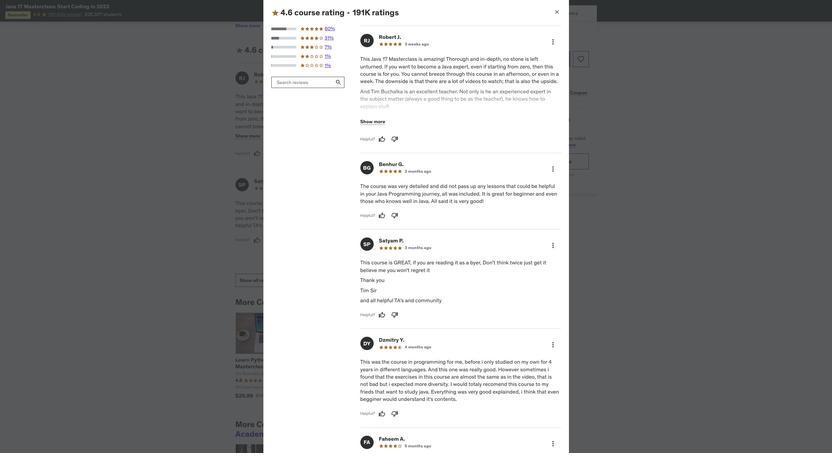 Task type: vqa. For each thing, say whether or not it's contained in the screenshot.
Udemy image
no



Task type: locate. For each thing, give the bounding box(es) containing it.
programming for and all helpful ta's and community
[[411, 200, 443, 207]]

software up 'instructors'
[[409, 18, 427, 24]]

diversity. up mark review by dzmitry y. as helpful icon
[[371, 245, 392, 251]]

afternoon, up full
[[507, 70, 531, 77]]

great inside apart from tim's own courses, which are all available here, we are working with the very best teachers, creating courses to teach the essential skills required by developers, at all levels. one other important philosophy is that our courses are taught by real professionals; software developers with real and substantial experience in the industry, who are also great teachers.  all our instructors are experienced, software developers!
[[360, 24, 371, 30]]

you inside you do have to be able to get past his australian accent if australian is not your first language, but the non-automated english captions are a great help here.
[[361, 113, 369, 120]]

2 lectures from the left
[[428, 385, 443, 390]]

mark review by dzmitry y. as unhelpful image
[[388, 257, 395, 264], [392, 411, 398, 417]]

hours for $17.99
[[408, 385, 418, 390]]

1 vertical spatial but
[[422, 237, 430, 244]]

more courses by down reviews
[[236, 297, 300, 308]]

beginner down cancel
[[514, 190, 535, 197]]

recomend for and all helpful ta's and community
[[426, 245, 450, 251]]

lifetime
[[530, 81, 545, 86]]

0 vertical spatial won't
[[245, 215, 258, 221]]

2 months ago for and all helpful ta's and community
[[402, 79, 428, 84]]

1 vertical spatial java.
[[419, 389, 430, 395]]

2 more courses by from the top
[[236, 420, 300, 430]]

1 horizontal spatial our
[[400, 24, 406, 30]]

breeze up mark review by robert j. as helpful image
[[253, 123, 269, 130]]

course
[[295, 7, 320, 18], [259, 45, 284, 55], [534, 56, 551, 62], [361, 70, 377, 77], [477, 70, 493, 77], [534, 90, 549, 96], [367, 93, 383, 100], [283, 116, 299, 122], [300, 123, 317, 130], [371, 183, 387, 190], [247, 200, 263, 207], [388, 200, 404, 207], [396, 230, 412, 236], [357, 252, 373, 259], [372, 259, 388, 266], [391, 359, 407, 365], [434, 374, 450, 380], [519, 381, 535, 388]]

xsmall image down here,
[[346, 10, 352, 16]]

frieds right mark review by dzmitry y. as helpful icon
[[389, 252, 403, 259]]

60% button
[[271, 26, 345, 32]]

real down one on the left of the page
[[236, 24, 243, 30]]

past
[[430, 113, 441, 120]]

2 horizontal spatial knows
[[513, 95, 528, 102]]

one right lochert,
[[449, 366, 458, 373]]

0 vertical spatial said
[[410, 123, 419, 130]]

1 horizontal spatial diversity.
[[429, 381, 450, 388]]

before
[[357, 207, 373, 214], [465, 359, 481, 365]]

buchalka, inside the 'tim buchalka, goran lochert, tim buchalka's learn programming academy'
[[402, 371, 419, 376]]

0 vertical spatial me,
[[452, 200, 461, 207]]

would down 16
[[383, 396, 397, 403]]

rj for thank you
[[364, 37, 370, 44]]

lectures inside 116 lectures intermediate
[[428, 385, 443, 390]]

data structures and algorithms:  deep dive using java link
[[394, 357, 467, 376]]

1 vertical spatial i
[[451, 381, 452, 388]]

found for and all helpful ta's and community
[[424, 222, 438, 229]]

4 months ago for you
[[405, 345, 432, 350]]

me,
[[452, 200, 461, 207], [455, 359, 464, 365]]

amazing! inside dialog
[[424, 56, 445, 62]]

but for thank you
[[380, 381, 388, 388]]

14981 reviews element
[[427, 378, 441, 384]]

2 total from the left
[[399, 385, 407, 390]]

4.6 course rating up 60% button
[[281, 7, 345, 18]]

courses, up essential
[[281, 2, 298, 8]]

any inside dialog
[[478, 183, 486, 190]]

total
[[244, 385, 252, 390], [399, 385, 407, 390]]

1 more courses by from the top
[[236, 297, 300, 308]]

lectures for 126 lectures
[[351, 385, 366, 390]]

found up 3 months ago
[[424, 222, 438, 229]]

0 vertical spatial journey,
[[402, 108, 421, 115]]

contents. for thank you
[[435, 396, 457, 403]]

australian up help
[[497, 113, 520, 120]]

diversity. down lochert,
[[429, 381, 450, 388]]

starting down submit search icon
[[325, 108, 343, 115]]

0 horizontal spatial ratings
[[336, 45, 363, 55]]

recomend for thank you
[[484, 381, 508, 388]]

2 1% button from the top
[[271, 62, 345, 69]]

any
[[365, 101, 373, 107], [478, 183, 486, 190]]

(49,034)
[[348, 378, 363, 383]]

languages.
[[379, 215, 405, 221], [402, 366, 427, 373]]

0 vertical spatial ta's
[[253, 222, 262, 229]]

contents. down 14981 reviews element
[[435, 396, 457, 403]]

mark review by robert j. as helpful image
[[254, 150, 261, 157]]

be down '$16.58'
[[532, 183, 538, 190]]

tim inside and tim buchalka is an excellent teacher. not only is he an experienced expert in the subject matter (always a good thing to be as the teacher), he knows how to explain stuff.
[[371, 88, 380, 95]]

0 horizontal spatial reading
[[311, 200, 329, 207]]

won't down 3 months ago
[[397, 267, 410, 274]]

learn down 'goran'
[[414, 377, 425, 382]]

mark review by robert j. as unhelpful image
[[392, 136, 398, 143]]

the course was very detailed and did not pass up any lessons that could be helpful in your java programming journey, all was included. it is great for beginner and even those who knows well in java. all said it is very good! inside dialog
[[361, 183, 558, 204]]

1 horizontal spatial frieds
[[389, 252, 403, 259]]

1 vertical spatial personal
[[518, 158, 540, 165]]

medium image
[[271, 9, 279, 17], [236, 47, 244, 54]]

0 horizontal spatial twice
[[275, 207, 288, 214]]

starting up share
[[488, 63, 507, 70]]

0 horizontal spatial contents.
[[357, 274, 379, 281]]

1 vertical spatial breeze
[[253, 123, 269, 130]]

plus
[[526, 135, 535, 141]]

but left 16
[[380, 381, 388, 388]]

0 horizontal spatial good!
[[441, 123, 455, 130]]

get inside you do have to be able to get past his australian accent if australian is not your first language, but the non-automated english captions are a great help here.
[[421, 113, 429, 120]]

0 horizontal spatial rating
[[286, 45, 309, 55]]

one for thank you
[[449, 366, 458, 373]]

1 vertical spatial me,
[[455, 359, 464, 365]]

don't for thank you
[[483, 259, 496, 266]]

a inside and tim buchalka is an excellent teacher. not only is he an experienced expert in the subject matter (always a good thing to be as the teacher), he knows how to explain stuff.
[[424, 95, 427, 102]]

amazing! up excellent
[[424, 56, 445, 62]]

instructors
[[408, 24, 430, 30]]

faheem a.
[[379, 436, 405, 442]]

languages. for you
[[402, 366, 427, 373]]

tim's
[[259, 2, 270, 8]]

sometimes inside dialog
[[521, 366, 547, 373]]

expected for thank you
[[392, 381, 414, 388]]

it for all
[[462, 108, 466, 115]]

me
[[331, 207, 339, 214], [379, 267, 386, 274]]

personal inside get this course, plus 11,000+ of our top-rated courses, with personal plan.
[[521, 142, 539, 148]]

4.6 course rating down developers!
[[245, 45, 309, 55]]

really for you
[[470, 366, 483, 373]]

1 vertical spatial afternoon,
[[236, 130, 260, 137]]

mark review by dzmitry y. as unhelpful image for mark review by dzmitry y. as helpful icon
[[388, 257, 395, 264]]

diversity. for and all helpful ta's and community
[[371, 245, 392, 251]]

additional actions for review by dzmitry y. image
[[549, 341, 557, 349]]

0 vertical spatial 3 weeks ago
[[405, 42, 429, 47]]

sometimes
[[394, 222, 420, 229], [521, 366, 547, 373]]

with right the working
[[389, 2, 398, 8]]

0 horizontal spatial any
[[365, 101, 373, 107]]

almost for and all helpful ta's and community
[[422, 230, 438, 236]]

is inside you do have to be able to get past his australian accent if australian is not your first language, but the non-automated english captions are a great help here.
[[522, 113, 526, 120]]

on for all
[[407, 207, 413, 214]]

1 vertical spatial study
[[405, 389, 418, 395]]

0 vertical spatial java.
[[390, 123, 401, 130]]

2 more from the top
[[236, 420, 255, 430]]

0 vertical spatial depth,
[[487, 56, 502, 62]]

only inside and tim buchalka is an excellent teacher. not only is he an experienced expert in the subject matter (always a good thing to be as the teacher), he knows how to explain stuff.
[[470, 88, 479, 95]]

my
[[414, 207, 421, 214], [381, 252, 388, 259], [522, 359, 529, 365], [542, 381, 549, 388]]

is inside apart from tim's own courses, which are all available here, we are working with the very best teachers, creating courses to teach the essential skills required by developers, at all levels. one other important philosophy is that our courses are taught by real professionals; software developers with real and substantial experience in the industry, who are also great teachers.  all our instructors are experienced, software developers!
[[303, 18, 306, 24]]

1 horizontal spatial depth,
[[487, 56, 502, 62]]

academy inside learn python programming masterclass tim buchalka, jean-paul roberts, tim buchalka's learn programming academy
[[292, 377, 308, 382]]

good!
[[441, 123, 455, 130], [471, 198, 484, 204]]

1 horizontal spatial don't
[[483, 259, 496, 266]]

diversity.
[[371, 245, 392, 251], [429, 381, 450, 388]]

g. for thank you
[[399, 161, 404, 168]]

knows for and all helpful ta's and community
[[357, 123, 373, 130]]

ratings for bottommost medium icon
[[336, 45, 363, 55]]

languages. for all
[[379, 215, 405, 221]]

knows for thank you
[[386, 198, 402, 204]]

0 horizontal spatial satyam p.
[[254, 178, 279, 185]]

0 horizontal spatial those
[[361, 198, 374, 204]]

robert for and all helpful ta's and community
[[254, 71, 272, 78]]

helpful
[[426, 101, 442, 107], [539, 183, 555, 190], [236, 222, 252, 229], [377, 297, 394, 304]]

1 vertical spatial good!
[[471, 198, 484, 204]]

additional actions for review by faheem a. image
[[549, 440, 557, 448]]

ta's inside dialog
[[395, 297, 404, 304]]

thorough down experienced,
[[446, 56, 469, 62]]

are
[[312, 2, 319, 8], [364, 2, 370, 8], [342, 18, 348, 24], [343, 24, 349, 30], [431, 24, 438, 30], [439, 78, 447, 85], [482, 120, 490, 127], [260, 138, 268, 145], [302, 200, 310, 207], [414, 230, 421, 236], [427, 259, 435, 266], [452, 374, 459, 380]]

1 horizontal spatial afternoon,
[[507, 70, 531, 77]]

to inside apart from tim's own courses, which are all available here, we are working with the very best teachers, creating courses to teach the essential skills required by developers, at all levels. one other important philosophy is that our courses are taught by real professionals; software developers with real and substantial experience in the industry, who are also great teachers.  all our instructors are experienced, software developers!
[[253, 8, 257, 14]]

left down the search reviews text box
[[296, 101, 304, 107]]

show more button
[[236, 19, 267, 32], [361, 115, 386, 128], [236, 129, 261, 143], [357, 236, 382, 249]]

almost up 3 months ago
[[422, 230, 438, 236]]

1 vertical spatial and all helpful ta's and community
[[361, 297, 442, 304]]

benhur g.
[[376, 71, 401, 78], [379, 161, 404, 168]]

with inside get this course, plus 11,000+ of our top-rated courses, with personal plan.
[[511, 142, 520, 148]]

same for and all helpful ta's and community
[[449, 230, 462, 236]]

gift
[[515, 90, 523, 96]]

0 vertical spatial dzmitry
[[376, 178, 396, 185]]

helpful? for mark review by dzmitry y. as helpful icon
[[357, 258, 372, 263]]

and inside data structures and algorithms:  deep dive using java
[[436, 357, 445, 364]]

hours
[[253, 385, 263, 390], [408, 385, 418, 390]]

0 vertical spatial with
[[389, 2, 398, 8]]

exercises for and all helpful ta's and community
[[357, 230, 379, 236]]

xsmall image
[[346, 10, 352, 16], [310, 48, 316, 53]]

0 horizontal spatial own
[[271, 2, 279, 8]]

using
[[327, 363, 341, 370]]

1 1% from the top
[[325, 53, 331, 59]]

breeze up excellent
[[429, 70, 445, 77]]

course inside button
[[534, 56, 551, 62]]

helpful? for mark review by robert j. as helpful icon
[[361, 137, 375, 142]]

jean-
[[261, 371, 271, 376]]

1 vertical spatial byer,
[[471, 259, 482, 266]]

expected for and all helpful ta's and community
[[434, 237, 456, 244]]

1 horizontal spatial rj
[[364, 37, 370, 44]]

1 horizontal spatial also
[[350, 24, 359, 30]]

1 vertical spatial 17
[[383, 56, 388, 62]]

1 australian from the left
[[450, 113, 474, 120]]

studied for you
[[496, 359, 513, 365]]

could for thank you
[[518, 183, 531, 190]]

1 horizontal spatial own
[[422, 207, 432, 214]]

programming inside tim buchalka's learn programming academy
[[382, 420, 434, 430]]

0 horizontal spatial i
[[393, 245, 395, 251]]

courses down subscribe
[[492, 124, 516, 133]]

1 vertical spatial 2 months ago
[[405, 169, 432, 174]]

30-
[[512, 72, 519, 77]]

only for thank you
[[485, 359, 494, 365]]

medium image up important
[[271, 9, 279, 17]]

1 horizontal spatial exercises
[[395, 374, 418, 380]]

could up able
[[404, 101, 417, 107]]

different left mark review by benhur g. as helpful icon on the left top
[[357, 215, 377, 221]]

2 sql from the top
[[315, 363, 325, 370]]

1 vertical spatial if
[[329, 101, 332, 107]]

ratings)
[[66, 11, 82, 17]]

2 hours from the left
[[408, 385, 418, 390]]

to
[[253, 8, 257, 14], [412, 63, 416, 70], [482, 78, 487, 85], [455, 95, 460, 102], [541, 95, 546, 102], [248, 108, 253, 115], [390, 113, 395, 120], [415, 113, 420, 120], [525, 116, 531, 124], [303, 138, 308, 145], [374, 252, 379, 259], [427, 252, 432, 259], [536, 381, 541, 388], [399, 389, 404, 395]]

subscribe to udemy's top courses
[[492, 116, 571, 133]]

buchalka, inside learn python programming masterclass tim buchalka, jean-paul roberts, tim buchalka's learn programming academy
[[243, 371, 261, 376]]

0 vertical spatial if
[[385, 63, 388, 70]]

twice for thank you
[[510, 259, 523, 266]]

help
[[509, 120, 519, 127]]

and tim buchalka is an excellent teacher. not only is he an experienced expert in the subject matter (always a good thing to be as the teacher), he knows how to explain stuff.
[[361, 88, 552, 110]]

in inside and tim buchalka is an excellent teacher. not only is he an experienced expert in the subject matter (always a good thing to be as the teacher), he knows how to explain stuff.
[[547, 88, 552, 95]]

1 horizontal spatial robert j.
[[379, 34, 401, 40]]

breeze
[[429, 70, 445, 77], [253, 123, 269, 130]]

1 vertical spatial masterclass
[[264, 93, 293, 100]]

begginer down beginner
[[361, 396, 382, 403]]

1 total from the left
[[244, 385, 252, 390]]

0 vertical spatial afternoon,
[[507, 70, 531, 77]]

a
[[438, 63, 441, 70], [557, 70, 559, 77], [448, 78, 451, 85], [424, 95, 427, 102], [275, 108, 278, 115], [491, 120, 494, 127], [286, 130, 288, 137], [269, 138, 272, 145], [341, 200, 344, 207], [466, 259, 469, 266]]

no inside dialog
[[504, 56, 510, 62]]

dialog containing 4.6 course rating
[[263, 0, 569, 453]]

even
[[471, 63, 483, 70], [538, 70, 550, 77], [308, 108, 319, 115], [417, 116, 428, 122], [267, 130, 279, 137], [546, 190, 558, 197], [368, 267, 379, 274], [548, 389, 560, 395]]

in
[[91, 3, 95, 10], [301, 24, 305, 30], [494, 70, 498, 77], [551, 70, 555, 77], [547, 88, 552, 95], [443, 101, 448, 107], [318, 123, 322, 130], [384, 123, 389, 130], [280, 130, 284, 137], [361, 190, 365, 197], [414, 198, 418, 204], [405, 200, 410, 207], [460, 207, 464, 214], [381, 230, 385, 236], [357, 237, 362, 244], [409, 359, 413, 365], [375, 366, 379, 373], [419, 374, 423, 380], [508, 374, 512, 380]]

0 horizontal spatial different
[[357, 215, 377, 221]]

mark review by dzmitry y. as helpful image
[[379, 411, 386, 417]]

1 1% button from the top
[[271, 53, 345, 60]]

years
[[446, 207, 458, 214], [361, 366, 373, 373]]

regret
[[259, 215, 274, 221], [411, 267, 426, 274]]

exercises down mark review by benhur g. as helpful icon on the left top
[[357, 230, 379, 236]]

your for and all helpful ta's and community
[[449, 101, 459, 107]]

1 courses from the top
[[257, 297, 288, 308]]

lectures down 14981 reviews element
[[428, 385, 443, 390]]

excellent
[[417, 88, 438, 95]]

1 horizontal spatial unturned.
[[361, 63, 384, 70]]

mark review by dzmitry y. as helpful image
[[376, 257, 382, 264]]

reading for all
[[311, 200, 329, 207]]

sql left using
[[315, 363, 325, 370]]

sql up database on the bottom of page
[[315, 357, 325, 364]]

and for thank you
[[429, 366, 438, 373]]

video, inside dialog
[[522, 374, 536, 380]]

buchalka, down algorithms: at the bottom
[[402, 371, 419, 376]]

personal up '$16.58'
[[518, 158, 540, 165]]

however
[[372, 222, 393, 229], [499, 366, 519, 373]]

at inside starting at $16.58 per month after trial cancel anytime
[[522, 172, 525, 177]]

1 vertical spatial any
[[478, 183, 486, 190]]

you. inside dialog
[[391, 70, 401, 77]]

stone down the search reviews text box
[[276, 101, 289, 107]]

get
[[421, 113, 429, 120], [299, 207, 307, 214], [534, 259, 542, 266]]

just for you
[[524, 259, 533, 266]]

courses down reviews
[[257, 297, 288, 308]]

1 horizontal spatial it's
[[447, 267, 454, 274]]

0 vertical spatial everything
[[357, 259, 383, 266]]

different down data
[[380, 366, 400, 373]]

additional actions for review by satyam p. image
[[549, 242, 557, 250]]

1 sql from the top
[[315, 357, 325, 364]]

study
[[433, 252, 446, 259], [405, 389, 418, 395]]

well for thank you
[[403, 198, 412, 204]]

said for you
[[439, 198, 448, 204]]

mysql
[[342, 363, 360, 370]]

developers
[[428, 18, 451, 24]]

learn down jean-
[[256, 377, 266, 382]]

xsmall image down "31%" button
[[310, 48, 316, 53]]

software down one on the left of the page
[[236, 31, 254, 37]]

australian up captions
[[450, 113, 474, 120]]

1 horizontal spatial expected
[[434, 237, 456, 244]]

0 horizontal spatial good.
[[357, 222, 371, 229]]

medium image down one on the left of the page
[[236, 47, 244, 54]]

months for mark review by dzmitry y. as helpful image's mark review by dzmitry y. as unhelpful image
[[409, 345, 423, 350]]

begginer
[[381, 267, 402, 274], [361, 396, 382, 403]]

this inside get this course, plus 11,000+ of our top-rated courses, with personal plan.
[[501, 135, 509, 141]]

0 horizontal spatial bad
[[370, 381, 379, 388]]

downside
[[386, 78, 408, 85], [315, 130, 338, 137]]

don't
[[248, 207, 261, 214], [483, 259, 496, 266]]

twice for and all helpful ta's and community
[[275, 207, 288, 214]]

courses, down get
[[492, 142, 510, 148]]

be inside you do have to be able to get past his australian accent if australian is not your first language, but the non-automated english captions are a great help here.
[[397, 113, 403, 120]]

journey,
[[402, 108, 421, 115], [422, 190, 441, 197]]

weeks
[[409, 42, 421, 47], [284, 79, 296, 84]]

want
[[399, 63, 410, 70], [236, 108, 247, 115], [415, 252, 426, 259], [386, 389, 398, 395]]

0 vertical spatial pass
[[455, 93, 466, 100]]

on for you
[[515, 359, 521, 365]]

who right past
[[444, 116, 454, 122]]

programming inside dialog
[[414, 359, 446, 365]]

through inside dialog
[[447, 70, 465, 77]]

also down day
[[521, 78, 531, 85]]

courses, inside apart from tim's own courses, which are all available here, we are working with the very best teachers, creating courses to teach the essential skills required by developers, at all levels. one other important philosophy is that our courses are taught by real professionals; software developers with real and substantial experience in the industry, who are also great teachers.  all our instructors are experienced, software developers!
[[281, 2, 298, 8]]

cancel
[[527, 181, 539, 186]]

0 vertical spatial explainded,
[[419, 259, 446, 266]]

satyam up mark review by dzmitry y. as helpful icon
[[379, 238, 398, 244]]

beginner for all
[[384, 116, 405, 122]]

if inside you do have to be able to get past his australian accent if australian is not your first language, but the non-automated english captions are a great help here.
[[492, 113, 495, 120]]

Search reviews text field
[[271, 77, 333, 88]]

0 horizontal spatial explainded,
[[419, 259, 446, 266]]

udemy's
[[532, 116, 559, 124]]

before for you
[[465, 359, 481, 365]]

this course is great, if you are reading it as a byer, don't think twice just get it believe me you won't regret it inside dialog
[[361, 259, 547, 274]]

thorough down submit search icon
[[321, 93, 344, 100]]

i for and all helpful ta's and community
[[393, 245, 395, 251]]

studied for all
[[388, 207, 405, 214]]

1 horizontal spatial get
[[421, 113, 429, 120]]

0 vertical spatial week.
[[361, 78, 374, 85]]

expert, down the search reviews text box
[[290, 108, 307, 115]]

191k for the topmost medium icon
[[353, 7, 371, 18]]

programming up mark review by benhur g. as unhelpful image
[[389, 190, 421, 197]]

robert j. inside dialog
[[379, 34, 401, 40]]

would down using
[[454, 381, 468, 388]]

be left able
[[397, 113, 403, 120]]

dialog
[[263, 0, 569, 453]]

as inside and tim buchalka is an excellent teacher. not only is he an experienced expert in the subject matter (always a good thing to be as the teacher), he knows how to explain stuff.
[[468, 95, 474, 102]]

won't for thank you
[[397, 267, 410, 274]]

ta's inside and all helpful ta's and community
[[253, 222, 262, 229]]

mark review by benhur g. as unhelpful image
[[392, 213, 398, 219]]

ta's up mark review by satyam p. as unhelpful icon
[[395, 297, 404, 304]]

teachers,
[[427, 2, 446, 8]]

in inside apart from tim's own courses, which are all available here, we are working with the very best teachers, creating courses to teach the essential skills required by developers, at all levels. one other important philosophy is that our courses are taught by real professionals; software developers with real and substantial experience in the industry, who are also great teachers.  all our instructors are experienced, software developers!
[[301, 24, 305, 30]]

coding
[[71, 3, 89, 10]]

only right using
[[485, 359, 494, 365]]

could down '$16.58'
[[518, 183, 531, 190]]

2 horizontal spatial 17
[[383, 56, 388, 62]]

money-
[[527, 72, 540, 77]]

unturned. down the search reviews text box
[[305, 101, 328, 107]]

ratings right 7%
[[336, 45, 363, 55]]

1 horizontal spatial who
[[375, 198, 385, 204]]

1 vertical spatial on
[[515, 359, 521, 365]]

be down not
[[461, 95, 467, 102]]

those for and all helpful ta's and community
[[429, 116, 442, 122]]

5 months ago
[[405, 444, 432, 449]]

learn down mark review by dzmitry y. as helpful image
[[359, 420, 380, 430]]

1 horizontal spatial from
[[248, 2, 258, 8]]

on
[[407, 207, 413, 214], [515, 359, 521, 365]]

i
[[374, 207, 375, 214], [421, 222, 423, 229], [432, 237, 433, 244], [448, 259, 449, 266], [482, 359, 483, 365], [548, 366, 549, 373], [389, 381, 390, 388], [522, 389, 523, 395]]

49034 reviews element
[[348, 378, 363, 384]]

also down taught
[[350, 24, 359, 30]]

programming up roberts,
[[270, 357, 305, 364]]

believe inside dialog
[[361, 267, 377, 274]]

starting at $16.58 per month after trial cancel anytime
[[507, 172, 575, 186]]

0 horizontal spatial sp
[[239, 181, 246, 188]]

1 hours from the left
[[253, 385, 263, 390]]

java inside data structures and algorithms:  deep dive using java
[[394, 370, 405, 376]]

everything up thank
[[357, 259, 383, 266]]

left up money-
[[531, 56, 539, 62]]

mark review by benhur g. as helpful image
[[379, 213, 386, 219]]

and for and all helpful ta's and community
[[406, 215, 415, 221]]

rj inside dialog
[[364, 37, 370, 44]]

it for you
[[482, 190, 486, 197]]

1 horizontal spatial with
[[452, 18, 461, 24]]

more courses by down '$199.99'
[[236, 420, 300, 430]]

programming inside the 'tim buchalka, goran lochert, tim buchalka's learn programming academy'
[[426, 377, 450, 382]]

more down show all reviews button
[[236, 297, 255, 308]]

1 vertical spatial p.
[[400, 238, 404, 244]]

almost
[[422, 230, 438, 236], [461, 374, 477, 380]]

same inside dialog
[[487, 374, 500, 380]]

1 vertical spatial who
[[444, 116, 454, 122]]

be inside and tim buchalka is an excellent teacher. not only is he an experienced expert in the subject matter (always a good thing to be as the teacher), he knows how to explain stuff.
[[461, 95, 467, 102]]

included. for and all helpful ta's and community
[[439, 108, 461, 115]]

y.
[[397, 178, 401, 185], [400, 337, 405, 344]]

1 horizontal spatial sp
[[364, 241, 371, 248]]

1 vertical spatial more
[[236, 420, 255, 430]]

matter
[[388, 95, 404, 102]]

2 1% from the top
[[325, 62, 331, 68]]

knows up mark review by benhur g. as unhelpful image
[[386, 198, 402, 204]]

ratings
[[372, 7, 399, 18], [336, 45, 363, 55]]

not inside you do have to be able to get past his australian accent if australian is not your first language, but the non-automated english captions are a great help here.
[[527, 113, 535, 120]]

understand for thank you
[[398, 396, 426, 403]]

good for thank you
[[480, 389, 492, 395]]

0 vertical spatial only
[[470, 88, 479, 95]]

courses inside subscribe to udemy's top courses
[[492, 124, 516, 133]]

starting
[[488, 63, 507, 70], [325, 108, 343, 115]]

accent
[[475, 113, 491, 120]]

get for and all helpful ta's and community
[[299, 207, 307, 214]]

be
[[461, 95, 467, 102], [418, 101, 424, 107], [397, 113, 403, 120], [532, 183, 538, 190]]

ta's up mark review by satyam p. as helpful image
[[253, 222, 262, 229]]

in-
[[481, 56, 487, 62], [246, 101, 252, 107]]

different
[[357, 215, 377, 221], [380, 366, 400, 373]]

buchalka,
[[243, 371, 261, 376], [402, 371, 419, 376]]

mark review by benhur g. as unhelpful image
[[388, 138, 395, 144]]

learn right 'mysql'
[[363, 357, 378, 364]]

australian
[[450, 113, 474, 120], [497, 113, 520, 120]]

satyam down mark review by robert j. as helpful image
[[254, 178, 273, 185]]

masterclass:
[[24, 3, 56, 10]]

1 vertical spatial ta's
[[395, 297, 404, 304]]

students
[[104, 11, 122, 17]]

byer, for thank you
[[471, 259, 482, 266]]

1 horizontal spatial could
[[518, 183, 531, 190]]

helpful? for mark review by satyam p. as helpful icon at left
[[361, 312, 375, 317]]

1 vertical spatial bad
[[370, 381, 379, 388]]

using
[[452, 363, 467, 370]]

31% button
[[271, 35, 345, 41]]

0 vertical spatial g.
[[395, 71, 401, 78]]

0 horizontal spatial this course is great, if you are reading it as a byer, don't think twice just get it believe me you won't regret it
[[236, 200, 344, 221]]

1 horizontal spatial really
[[470, 366, 483, 373]]

algorithms:
[[394, 363, 424, 370]]

courses down '$199.99'
[[257, 420, 288, 430]]

very inside apart from tim's own courses, which are all available here, we are working with the very best teachers, creating courses to teach the essential skills required by developers, at all levels. one other important philosophy is that our courses are taught by real professionals; software developers with real and substantial experience in the industry, who are also great teachers.  all our instructors are experienced, software developers!
[[407, 2, 416, 8]]

i right 14981 reviews element
[[451, 381, 452, 388]]

1 vertical spatial depth,
[[252, 101, 267, 107]]

that inside apart from tim's own courses, which are all available here, we are working with the very best teachers, creating courses to teach the essential skills required by developers, at all levels. one other important philosophy is that our courses are taught by real professionals; software developers with real and substantial experience in the industry, who are also great teachers.  all our instructors are experienced, software developers!
[[307, 18, 315, 24]]

and
[[361, 88, 370, 95], [406, 215, 415, 221], [429, 366, 438, 373]]

for inside sql for beginners: learn sql using mysql and database design
[[327, 357, 334, 364]]

0 horizontal spatial great,
[[269, 200, 287, 207]]

contents. for and all helpful ta's and community
[[357, 274, 379, 281]]

learn inside the 'tim buchalka, goran lochert, tim buchalka's learn programming academy'
[[414, 377, 425, 382]]

me for all
[[331, 207, 339, 214]]

your for thank you
[[366, 190, 376, 197]]

mark review by satyam p. as helpful image
[[379, 312, 386, 319]]

get for thank you
[[534, 259, 542, 266]]

almost inside dialog
[[461, 374, 477, 380]]

1 buchalka, from the left
[[243, 371, 261, 376]]

trial
[[568, 172, 575, 177]]

an
[[500, 70, 505, 77], [410, 88, 415, 95], [493, 88, 499, 95], [323, 123, 329, 130]]

0 vertical spatial in-
[[481, 56, 487, 62]]

regret up mark review by satyam p. as helpful image
[[259, 215, 274, 221]]

he down experienced
[[506, 95, 512, 102]]

but up 3 months ago
[[422, 237, 430, 244]]

all inside button
[[253, 278, 259, 284]]

0 vertical spatial ratings
[[372, 7, 399, 18]]

4.6 down masterclass:
[[33, 11, 40, 17]]

0 vertical spatial satyam
[[254, 178, 273, 185]]

pass for all
[[455, 93, 466, 100]]

beginner inside dialog
[[514, 190, 535, 197]]

before right dive
[[465, 359, 481, 365]]

unturned. up buchalka
[[361, 63, 384, 70]]

1 lectures from the left
[[351, 385, 366, 390]]

0 vertical spatial sp
[[239, 181, 246, 188]]

0 horizontal spatial get
[[299, 207, 307, 214]]

1 vertical spatial did
[[440, 183, 448, 190]]

benhur down mark review by benhur g. as unhelpful icon
[[379, 161, 397, 168]]

0 horizontal spatial rj
[[239, 75, 245, 81]]

gift this course link
[[513, 86, 550, 99]]

2 months ago for thank you
[[405, 169, 432, 174]]

total right "74.5"
[[244, 385, 252, 390]]

2 buchalka, from the left
[[402, 371, 419, 376]]

191k ratings for bottommost medium icon
[[317, 45, 363, 55]]

0 vertical spatial left
[[531, 56, 539, 62]]

1% button up the search reviews text box
[[271, 62, 345, 69]]

who for and all helpful ta's and community
[[444, 116, 454, 122]]

found up beginner
[[361, 374, 374, 380]]

2 horizontal spatial own
[[530, 359, 540, 365]]

satyam p. down mark review by robert j. as helpful image
[[254, 178, 279, 185]]

one up 3 months ago
[[426, 215, 435, 221]]

this was the course in programming for me, before i only studied on my own for 4 years in different languages. and this one was really good. however sometimes i found that the exercises in this course are almost the same as in the video, that is not bad but i expected more diversity.  i would totaly recomend this course to my frieds that want to study java. everything was very good explainded, i think that even begginer would understand it's contents. inside dialog
[[361, 359, 560, 403]]

teacher.
[[439, 88, 458, 95]]

only
[[470, 88, 479, 95], [377, 207, 386, 214], [485, 359, 494, 365]]

i left 3 months ago
[[393, 245, 395, 251]]

1 horizontal spatial those
[[429, 116, 442, 122]]

won't
[[245, 215, 258, 221], [397, 267, 410, 274]]

buchalka's inside learn python programming masterclass tim buchalka, jean-paul roberts, tim buchalka's learn programming academy
[[236, 377, 255, 382]]

afternoon, up mark review by robert j. as helpful image
[[236, 130, 260, 137]]

lot
[[452, 78, 459, 85], [273, 138, 279, 145]]

1 horizontal spatial in-
[[481, 56, 487, 62]]

0 vertical spatial robert j.
[[379, 34, 401, 40]]

mark review by benhur g. as helpful image
[[376, 138, 382, 144]]



Task type: describe. For each thing, give the bounding box(es) containing it.
video, for and all helpful ta's and community
[[372, 237, 386, 244]]

1 horizontal spatial videos
[[466, 78, 481, 85]]

try
[[509, 158, 517, 165]]

python
[[251, 357, 269, 364]]

and inside and tim buchalka is an excellent teacher. not only is he an experienced expert in the subject matter (always a good thing to be as the teacher), he knows how to explain stuff.
[[361, 88, 370, 95]]

first
[[547, 113, 557, 120]]

more down top-
[[565, 142, 576, 148]]

0 horizontal spatial become
[[254, 108, 274, 115]]

try personal plan for free
[[509, 158, 572, 165]]

java. for and all helpful ta's and community
[[448, 252, 458, 259]]

of inside get this course, plus 11,000+ of our top-rated courses, with personal plan.
[[553, 135, 557, 141]]

non-
[[403, 120, 415, 127]]

a.
[[400, 436, 405, 442]]

courses, inside get this course, plus 11,000+ of our top-rated courses, with personal plan.
[[492, 142, 510, 148]]

0 horizontal spatial starting
[[325, 108, 343, 115]]

buchalka
[[381, 88, 403, 95]]

1 horizontal spatial stone
[[511, 56, 524, 62]]

1 horizontal spatial or
[[532, 70, 537, 77]]

3 weeks ago for all
[[280, 79, 304, 84]]

own for thank you
[[530, 359, 540, 365]]

3 for and all helpful ta's and community
[[280, 79, 283, 84]]

philosophy
[[279, 18, 301, 24]]

191k ratings for the topmost medium icon
[[353, 7, 399, 18]]

1 horizontal spatial expert,
[[454, 63, 470, 70]]

working
[[372, 2, 388, 8]]

other
[[245, 18, 256, 24]]

1 vertical spatial stone
[[276, 101, 289, 107]]

however for thank you
[[499, 366, 519, 373]]

0 vertical spatial and all helpful ta's and community
[[236, 215, 338, 229]]

1 horizontal spatial lot
[[452, 78, 459, 85]]

1 vertical spatial medium image
[[236, 47, 244, 54]]

more down 'goran'
[[415, 381, 427, 388]]

months for mark review by satyam p. as unhelpful icon
[[409, 245, 423, 250]]

paul
[[271, 371, 279, 376]]

mark review by satyam p. as unhelpful image
[[392, 312, 398, 319]]

show more left xsmall icon
[[236, 23, 261, 29]]

coupon
[[571, 90, 588, 96]]

1 vertical spatial downside
[[315, 130, 338, 137]]

buchalka's inside the 'tim buchalka, goran lochert, tim buchalka's learn programming academy'
[[394, 377, 413, 382]]

1 vertical spatial sp
[[364, 241, 371, 248]]

programming down paul
[[267, 377, 291, 382]]

would down mark review by benhur g. as unhelpful image
[[396, 245, 410, 251]]

but inside you do have to be able to get past his australian accent if australian is not your first language, but the non-automated english captions are a great help here.
[[385, 120, 393, 127]]

0 horizontal spatial left
[[296, 101, 304, 107]]

0 horizontal spatial satyam
[[254, 178, 273, 185]]

5
[[405, 444, 408, 449]]

anytime
[[540, 181, 554, 186]]

benhur g. for thank you
[[379, 161, 404, 168]]

begginer for and all helpful ta's and community
[[381, 267, 402, 274]]

gift this course
[[515, 90, 549, 96]]

sometimes for thank you
[[521, 366, 547, 373]]

left inside dialog
[[531, 56, 539, 62]]

it's for thank you
[[427, 396, 434, 403]]

weeks for and
[[284, 79, 296, 84]]

0 horizontal spatial there
[[246, 138, 259, 145]]

beginner
[[369, 385, 385, 390]]

more down stuff.
[[374, 119, 386, 125]]

wishlist image
[[577, 55, 585, 63]]

more up mark review by robert j. as helpful image
[[249, 133, 261, 139]]

per
[[540, 172, 545, 177]]

language,
[[361, 120, 384, 127]]

1 vertical spatial unturned.
[[305, 101, 328, 107]]

industry,
[[314, 24, 332, 30]]

top-
[[566, 135, 575, 141]]

it's for and all helpful ta's and community
[[447, 267, 454, 274]]

found for thank you
[[361, 374, 374, 380]]

7%
[[325, 44, 332, 50]]

show more up mark review by dzmitry y. as helpful icon
[[357, 240, 382, 246]]

126 lectures
[[344, 385, 366, 390]]

0 horizontal spatial courses
[[236, 8, 252, 14]]

byer, for and all helpful ta's and community
[[236, 207, 247, 214]]

mark review by dzmitry y. as unhelpful image for mark review by dzmitry y. as helpful image
[[392, 411, 398, 417]]

our inside get this course, plus 11,000+ of our top-rated courses, with personal plan.
[[559, 135, 565, 141]]

do
[[371, 113, 377, 120]]

learn more link
[[551, 142, 576, 148]]

be down excellent
[[418, 101, 424, 107]]

0 horizontal spatial videos
[[286, 138, 302, 145]]

16
[[394, 385, 398, 390]]

professionals;
[[379, 18, 408, 24]]

able
[[404, 113, 414, 120]]

years for and all helpful ta's and community
[[446, 207, 458, 214]]

this inside gift this course link
[[524, 90, 533, 96]]

knows inside and tim buchalka is an excellent teacher. not only is he an experienced expert in the subject matter (always a good thing to be as the teacher), he knows how to explain stuff.
[[513, 95, 528, 102]]

learn inside sql for beginners: learn sql using mysql and database design
[[363, 357, 378, 364]]

0 vertical spatial cannot
[[412, 70, 428, 77]]

study for thank you
[[405, 389, 418, 395]]

submit search image
[[335, 79, 342, 86]]

1 vertical spatial satyam
[[379, 238, 398, 244]]

study for and all helpful ta's and community
[[433, 252, 446, 259]]

0 horizontal spatial with
[[389, 2, 398, 8]]

all for thank you
[[431, 198, 437, 204]]

dzmitry y. for thank you
[[379, 337, 405, 344]]

learn left python on the left of page
[[236, 357, 250, 364]]

0 vertical spatial this java 17 masterclass is amazing! thorough and in-depth, no stone is left unturned. if you want to become a java expert, even if starting from zero, then this course is for you. you cannot breeze through this course in an afternoon, or even in a week. the downside is that there are a lot of videos to watch; that is also the upside.
[[361, 56, 559, 85]]

lessons for you
[[488, 183, 506, 190]]

2023
[[97, 3, 109, 10]]

0 vertical spatial starting
[[488, 63, 507, 70]]

additional actions for review by benhur g. image
[[549, 165, 557, 173]]

0 vertical spatial zero,
[[520, 63, 532, 70]]

dzmitry y. for and all helpful ta's and community
[[376, 178, 401, 185]]

0 horizontal spatial of
[[281, 138, 285, 145]]

any for you
[[478, 183, 486, 190]]

subject
[[370, 95, 387, 102]]

teachers.
[[372, 24, 391, 30]]

apart
[[236, 2, 247, 8]]

$29.99
[[236, 393, 253, 399]]

reviews
[[260, 278, 277, 284]]

1 horizontal spatial he
[[506, 95, 512, 102]]

design
[[340, 370, 358, 376]]

2 courses from the top
[[257, 420, 288, 430]]

1 horizontal spatial of
[[460, 78, 464, 85]]

fa
[[364, 439, 370, 446]]

teams tab list
[[484, 5, 597, 22]]

tim inside tim buchalka's learn programming academy
[[300, 420, 314, 430]]

up for thank you
[[471, 183, 477, 190]]

0 vertical spatial thorough
[[446, 56, 469, 62]]

here.
[[520, 120, 532, 127]]

intermediate
[[398, 391, 420, 396]]

0 vertical spatial masterclass
[[389, 56, 418, 62]]

(191,034
[[48, 11, 65, 17]]

0 horizontal spatial amazing!
[[299, 93, 320, 100]]

before for all
[[357, 207, 373, 214]]

1 more from the top
[[236, 297, 255, 308]]

tim buchalka's learn programming academy
[[236, 420, 434, 439]]

3 for thank you
[[405, 42, 408, 47]]

the course was very detailed and did not pass up any lessons that could be helpful in your java programming journey, all was included. it is great for beginner and even those who knows well in java. all said it is very good! for thank you
[[361, 183, 558, 204]]

1 horizontal spatial there
[[426, 78, 438, 85]]

for inside try personal plan for free link
[[554, 158, 561, 165]]

explainded, for and all helpful ta's and community
[[419, 259, 446, 266]]

sir
[[371, 287, 377, 294]]

$17.99 $109.99
[[394, 398, 430, 405]]

would down 3 months ago
[[403, 267, 417, 274]]

more up thank
[[357, 245, 370, 251]]

back
[[540, 72, 549, 77]]

your inside you do have to be able to get past his australian accent if australian is not your first language, but the non-automated english captions are a great help here.
[[536, 113, 546, 120]]

0 horizontal spatial this java 17 masterclass is amazing! thorough and in-depth, no stone is left unturned. if you want to become a java expert, even if starting from zero, then this course is for you. you cannot breeze through this course in an afternoon, or even in a week. the downside is that there are a lot of videos to watch; that is also the upside.
[[236, 93, 344, 152]]

from inside dialog
[[508, 63, 519, 70]]

more left xsmall icon
[[249, 23, 261, 29]]

$16.58
[[526, 172, 539, 177]]

automated
[[414, 120, 440, 127]]

academy inside the 'tim buchalka, goran lochert, tim buchalka's learn programming academy'
[[451, 377, 467, 382]]

me for you
[[379, 267, 386, 274]]

0 vertical spatial breeze
[[429, 70, 445, 77]]

one for and all helpful ta's and community
[[426, 215, 435, 221]]

won't for and all helpful ta's and community
[[245, 215, 258, 221]]

this inside buy this course button
[[523, 56, 533, 62]]

exercises for thank you
[[395, 374, 418, 380]]

programming down subject
[[369, 108, 401, 115]]

0 horizontal spatial he
[[486, 88, 492, 95]]

116
[[422, 385, 427, 390]]

detailed for and all helpful ta's and community
[[406, 93, 426, 100]]

those for thank you
[[361, 198, 374, 204]]

0 horizontal spatial thorough
[[321, 93, 344, 100]]

4.6 down developers!
[[245, 45, 257, 55]]

dive
[[440, 363, 451, 370]]

xsmall image
[[262, 23, 267, 28]]

rated
[[575, 135, 586, 141]]

begginer for thank you
[[361, 396, 382, 403]]

all for and all helpful ta's and community
[[402, 123, 408, 130]]

available
[[326, 2, 344, 8]]

just for all
[[289, 207, 298, 214]]

java. for and all helpful ta's and community
[[390, 123, 401, 130]]

reading for you
[[436, 259, 454, 266]]

0 horizontal spatial week.
[[290, 130, 303, 137]]

0 horizontal spatial afternoon,
[[236, 130, 260, 137]]

i for thank you
[[451, 381, 452, 388]]

4.6 up 16
[[394, 378, 401, 384]]

1 horizontal spatial upside.
[[541, 78, 558, 85]]

additional actions for review by robert j. image
[[549, 38, 557, 46]]

buchalka's inside tim buchalka's learn programming academy
[[316, 420, 357, 430]]

(14,981)
[[427, 378, 441, 383]]

0 horizontal spatial or
[[261, 130, 266, 137]]

and inside sql for beginners: learn sql using mysql and database design
[[361, 363, 370, 370]]

xsmall image for the topmost medium icon
[[346, 10, 352, 16]]

bg for thank you
[[363, 164, 371, 171]]

taught
[[349, 18, 363, 24]]

total for $17.99
[[399, 385, 407, 390]]

0 vertical spatial our
[[316, 18, 323, 24]]

almost for thank you
[[461, 374, 477, 380]]

0 vertical spatial 4.6 course rating
[[281, 7, 345, 18]]

show more down explain
[[361, 119, 386, 125]]

get
[[492, 135, 500, 141]]

also inside apart from tim's own courses, which are all available here, we are working with the very best teachers, creating courses to teach the essential skills required by developers, at all levels. one other important philosophy is that our courses are taught by real professionals; software developers with real and substantial experience in the industry, who are also great teachers.  all our instructors are experienced, software developers!
[[350, 24, 359, 30]]

1 vertical spatial no
[[269, 101, 275, 107]]

required
[[310, 8, 328, 14]]

really for all
[[447, 215, 460, 221]]

1 vertical spatial community
[[416, 297, 442, 304]]

explain
[[361, 103, 377, 110]]

0 vertical spatial satyam p.
[[254, 178, 279, 185]]

day
[[519, 72, 526, 77]]

frieds for and all helpful ta's and community
[[389, 252, 403, 259]]

2 vertical spatial 17
[[258, 93, 263, 100]]

show all reviews
[[240, 278, 277, 284]]

and inside apart from tim's own courses, which are all available here, we are working with the very best teachers, creating courses to teach the essential skills required by developers, at all levels. one other important philosophy is that our courses are taught by real professionals; software developers with real and substantial experience in the industry, who are also great teachers.  all our instructors are experienced, software developers!
[[244, 24, 252, 30]]

0 horizontal spatial breeze
[[253, 123, 269, 130]]

1 vertical spatial you.
[[313, 116, 323, 122]]

well for and all helpful ta's and community
[[374, 123, 383, 130]]

lessons for all
[[374, 101, 392, 107]]

understand for and all helpful ta's and community
[[419, 267, 446, 274]]

english
[[442, 120, 459, 127]]

0 vertical spatial medium image
[[271, 9, 279, 17]]

all inside and all helpful ta's and community
[[333, 215, 338, 221]]

1 horizontal spatial courses
[[324, 18, 341, 24]]

month
[[546, 172, 558, 177]]

academy inside tim buchalka's learn programming academy
[[236, 429, 271, 439]]

helpful? for mark review by benhur g. as helpful image
[[357, 138, 372, 143]]

2 for thank you
[[405, 169, 408, 174]]

1 horizontal spatial then
[[533, 63, 544, 70]]

the course was very detailed and did not pass up any lessons that could be helpful in your java programming journey, all was included. it is great for beginner and even those who knows well in java. all said it is very good! for and all helpful ta's and community
[[357, 93, 466, 130]]

from inside apart from tim's own courses, which are all available here, we are working with the very best teachers, creating courses to teach the essential skills required by developers, at all levels. one other important philosophy is that our courses are taught by real professionals; software developers with real and substantial experience in the industry, who are also great teachers.  all our instructors are experienced, software developers!
[[248, 2, 258, 8]]

here,
[[345, 2, 356, 8]]

bad for and all helpful ta's and community
[[412, 237, 421, 244]]

diversity. for thank you
[[429, 381, 450, 388]]

0 horizontal spatial in-
[[246, 101, 252, 107]]

top
[[560, 116, 571, 124]]

programming for thank you
[[414, 359, 446, 365]]

robert for thank you
[[379, 34, 397, 40]]

essential
[[279, 8, 297, 14]]

sql for beginners: learn sql using mysql and database design
[[315, 357, 378, 376]]

developers!
[[255, 31, 279, 37]]

0 horizontal spatial real
[[236, 24, 243, 30]]

own inside apart from tim's own courses, which are all available here, we are working with the very best teachers, creating courses to teach the essential skills required by developers, at all levels. one other important philosophy is that our courses are taught by real professionals; software developers with real and substantial experience in the industry, who are also great teachers.  all our instructors are experienced, software developers!
[[271, 2, 279, 8]]

good! for thank you
[[471, 198, 484, 204]]

rj for and all helpful ta's and community
[[239, 75, 245, 81]]

good inside and tim buchalka is an excellent teacher. not only is he an experienced expert in the subject matter (always a good thing to be as the teacher), he knows how to explain stuff.
[[428, 95, 440, 102]]

roberts,
[[280, 371, 295, 376]]

mark review by satyam p. as helpful image
[[254, 237, 261, 244]]

0 horizontal spatial p.
[[275, 178, 279, 185]]

2 vertical spatial 3
[[405, 245, 408, 250]]

show inside button
[[240, 278, 252, 284]]

this course is great, if you are reading it as a byer, don't think twice just get it believe me you won't regret it for all
[[236, 200, 344, 221]]

this was the course in programming for me, before i only studied on my own for 4 years in different languages. and this one was really good. however sometimes i found that the exercises in this course are almost the same as in the video, that is not bad but i expected more diversity.  i would totaly recomend this course to my frieds that want to study java. everything was very good explainded, i think that even begginer would understand it's contents. for thank you
[[361, 359, 560, 403]]

0 horizontal spatial community
[[274, 222, 300, 229]]

1 vertical spatial 4.6 course rating
[[245, 45, 309, 55]]

to inside subscribe to udemy's top courses
[[525, 116, 531, 124]]

any for all
[[365, 101, 373, 107]]

skills
[[299, 8, 309, 14]]

learn right plan.
[[551, 142, 564, 148]]

rating for bottommost medium icon
[[286, 45, 309, 55]]

start
[[57, 3, 70, 10]]

2 horizontal spatial you
[[402, 70, 410, 77]]

java. for thank you
[[419, 389, 430, 395]]

0 vertical spatial unturned.
[[361, 63, 384, 70]]

free
[[562, 158, 572, 165]]

4.6 left skills
[[281, 7, 293, 18]]

thank
[[361, 277, 375, 284]]

1 horizontal spatial and all helpful ta's and community
[[361, 297, 442, 304]]

are inside you do have to be able to get past his australian accent if australian is not your first language, but the non-automated english captions are a great help here.
[[482, 120, 490, 127]]

1 horizontal spatial real
[[370, 18, 378, 24]]

0 vertical spatial 17
[[17, 3, 23, 10]]

30-day money-back guarantee full lifetime access
[[512, 72, 569, 86]]

get this course, plus 11,000+ of our top-rated courses, with personal plan.
[[492, 135, 586, 148]]

bestseller
[[8, 12, 28, 17]]

experienced
[[500, 88, 529, 95]]

learn more
[[551, 142, 576, 148]]

good. for and all helpful ta's and community
[[357, 222, 371, 229]]

4.6 up "74.5"
[[236, 378, 243, 384]]

0 horizontal spatial then
[[261, 116, 271, 122]]

you do have to be able to get past his australian accent if australian is not your first language, but the non-automated english captions are a great help here.
[[361, 113, 557, 127]]

have
[[378, 113, 389, 120]]

0 horizontal spatial upside.
[[256, 145, 273, 152]]

0 vertical spatial watch;
[[488, 78, 504, 85]]

plan
[[541, 158, 553, 165]]

share button
[[492, 86, 508, 99]]

j. for thank you
[[398, 34, 401, 40]]

lochert,
[[432, 371, 447, 376]]

1 horizontal spatial software
[[409, 18, 427, 24]]

levels.
[[371, 8, 384, 14]]

2 vertical spatial also
[[236, 145, 245, 152]]

different for thank you
[[380, 366, 400, 373]]

one
[[236, 18, 244, 24]]

java. for thank you
[[419, 198, 430, 204]]

1 vertical spatial our
[[400, 24, 406, 30]]

0 horizontal spatial watch;
[[309, 138, 325, 145]]

1 vertical spatial zero,
[[248, 116, 259, 122]]

2 australian from the left
[[497, 113, 520, 120]]

0 horizontal spatial software
[[236, 31, 254, 37]]

a inside you do have to be able to get past his australian accent if australian is not your first language, but the non-automated english captions are a great help here.
[[491, 120, 494, 127]]

best
[[417, 2, 426, 8]]

at inside apart from tim's own courses, which are all available here, we are working with the very best teachers, creating courses to teach the essential skills required by developers, at all levels. one other important philosophy is that our courses are taught by real professionals; software developers with real and substantial experience in the industry, who are also great teachers.  all our instructors are experienced, software developers!
[[360, 8, 364, 14]]

rating for the topmost medium icon
[[322, 7, 345, 18]]

learn inside tim buchalka's learn programming academy
[[359, 420, 380, 430]]

show more up mark review by robert j. as helpful image
[[236, 133, 261, 139]]

lectures for 116 lectures intermediate
[[428, 385, 443, 390]]

good for and all helpful ta's and community
[[406, 259, 418, 266]]

0 horizontal spatial expert,
[[290, 108, 307, 115]]

expert
[[531, 88, 546, 95]]

1 vertical spatial also
[[521, 78, 531, 85]]

the inside you do have to be able to get past his australian accent if australian is not your first language, but the non-automated english captions are a great help here.
[[394, 120, 402, 127]]

robert j. for thank you
[[379, 34, 401, 40]]

1 vertical spatial satyam p.
[[379, 238, 404, 244]]

structures
[[407, 357, 434, 364]]

who inside apart from tim's own courses, which are all available here, we are working with the very best teachers, creating courses to teach the essential skills required by developers, at all levels. one other important philosophy is that our courses are taught by real professionals; software developers with real and substantial experience in the industry, who are also great teachers.  all our instructors are experienced, software developers!
[[333, 24, 342, 30]]

only for and all helpful ta's and community
[[377, 207, 386, 214]]

masterclass inside learn python programming masterclass tim buchalka, jean-paul roberts, tim buchalka's learn programming academy
[[236, 363, 266, 370]]

plan.
[[540, 142, 550, 148]]

me, for and all helpful ta's and community
[[452, 200, 461, 207]]

close modal image
[[554, 9, 561, 15]]

0 horizontal spatial you
[[324, 116, 333, 122]]

0 vertical spatial downside
[[386, 78, 408, 85]]

826,307
[[85, 11, 102, 17]]

0 horizontal spatial depth,
[[252, 101, 267, 107]]

1 horizontal spatial become
[[418, 63, 437, 70]]

1 vertical spatial lot
[[273, 138, 279, 145]]

video, for thank you
[[522, 374, 536, 380]]

great inside you do have to be able to get past his australian accent if australian is not your first language, but the non-automated english captions are a great help here.
[[495, 120, 507, 127]]

more up mark review by dzmitry y. as helpful icon
[[371, 240, 382, 246]]

years for thank you
[[361, 366, 373, 373]]

1 vertical spatial through
[[270, 123, 289, 130]]

mark review by robert j. as helpful image
[[379, 136, 386, 143]]

faheem
[[379, 436, 399, 442]]

2 vertical spatial from
[[236, 116, 247, 122]]

4 months ago for all
[[402, 186, 428, 191]]

2 for and all helpful ta's and community
[[402, 79, 404, 84]]

regret for thank you
[[411, 267, 426, 274]]

126
[[344, 385, 350, 390]]

said for all
[[410, 123, 419, 130]]

sql for beginners: learn sql using mysql and database design link
[[315, 357, 378, 376]]

1 vertical spatial cannot
[[236, 123, 252, 130]]



